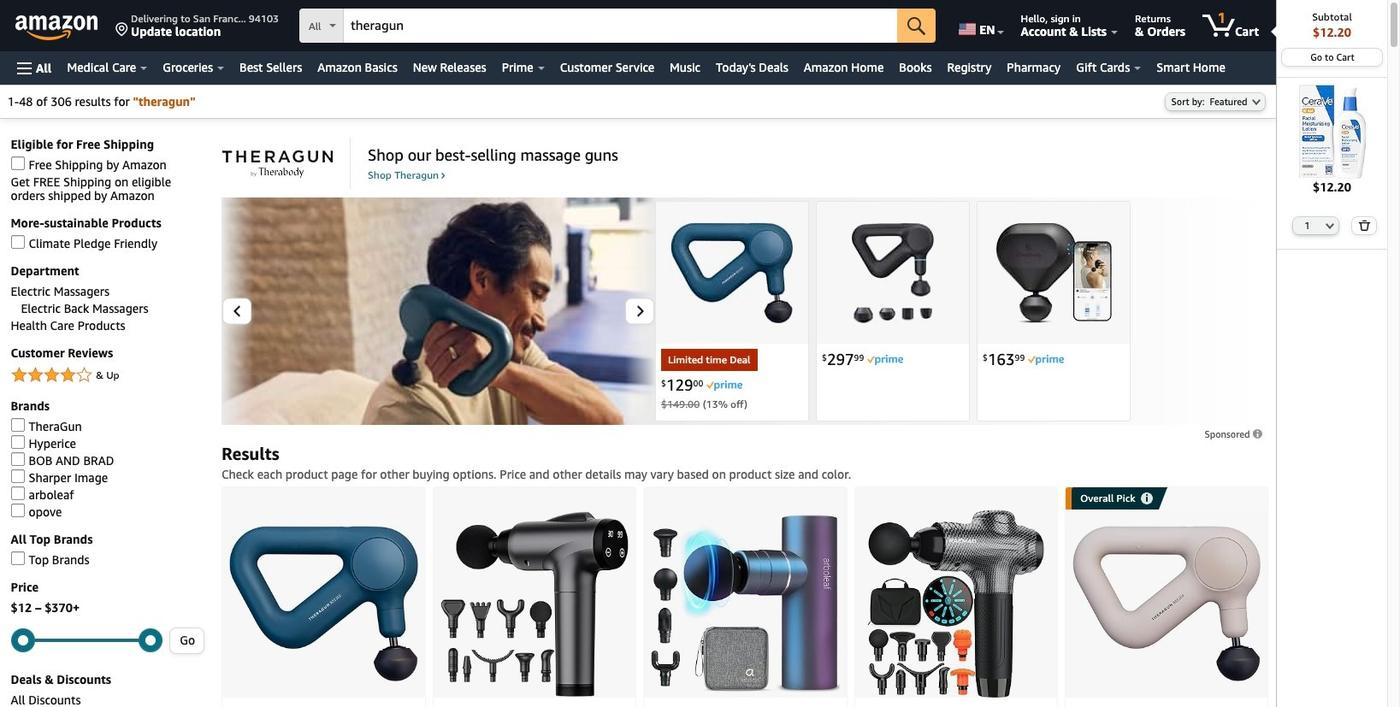 Task type: vqa. For each thing, say whether or not it's contained in the screenshot.
this
no



Task type: describe. For each thing, give the bounding box(es) containing it.
amazon image
[[15, 15, 98, 41]]

0 vertical spatial dropdown image
[[1252, 99, 1260, 106]]

2 checkbox image from the top
[[11, 436, 24, 449]]

4 checkbox image from the top
[[11, 470, 24, 484]]

theragun relief handheld percussion massage gun - easy-to-use, comfortable & light personal massager for every day pain re... image
[[1073, 526, 1261, 682]]

2 checkbox image from the top
[[11, 419, 24, 432]]

cerave am facial moisturizing lotion with spf 30 | oil-free face moisturizer with spf | formulated with hyaluronic acid, niacinamide &amp; ceramides | non-comedogenic | broad spectrum sunscreen | 3 ounce image
[[1285, 85, 1379, 178]]

1 vertical spatial dropdown image
[[1326, 222, 1335, 229]]

Submit price range submit
[[170, 629, 204, 653]]

4 stars & up element
[[11, 366, 204, 386]]

3 checkbox image from the top
[[11, 487, 24, 501]]

sponsored ad - olsky massage gun deep tissue, handheld electric muscle massager, high intensity percussion massage device ... image
[[440, 511, 629, 697]]

sponsored ad - theragun relief handheld percussion massage gun - easy-to-use, comfortable & light personal massager for ev... image
[[229, 526, 418, 682]]

Search Amazon text field
[[344, 9, 897, 42]]



Task type: locate. For each thing, give the bounding box(es) containing it.
0 horizontal spatial dropdown image
[[1252, 99, 1260, 106]]

3 checkbox image from the top
[[11, 453, 24, 467]]

None submit
[[897, 9, 936, 43], [1352, 217, 1376, 234], [897, 9, 936, 43], [1352, 217, 1376, 234]]

1 checkbox image from the top
[[11, 236, 24, 249]]

1 checkbox image from the top
[[11, 157, 24, 171]]

1 eligible for prime. image from the left
[[868, 355, 903, 366]]

2 eligible for prime. image from the left
[[1028, 355, 1064, 366]]

None range field
[[11, 639, 163, 643], [11, 639, 163, 643], [11, 639, 163, 643], [11, 639, 163, 643]]

5 checkbox image from the top
[[11, 504, 24, 518]]

eligible for prime. image
[[868, 355, 903, 366], [1028, 355, 1064, 366]]

4 checkbox image from the top
[[11, 552, 24, 566]]

0 horizontal spatial eligible for prime. image
[[868, 355, 903, 366]]

sponsored ad - arboleaf mini massage gun, percussion deep tissues muscle massager, full-metal travel massage gun, portable... image
[[651, 515, 840, 693]]

None search field
[[299, 9, 936, 44]]

none search field inside navigation navigation
[[299, 9, 936, 44]]

dropdown image left cerave am facial moisturizing lotion with spf 30 | oil-free face moisturizer with spf | formulated with hyaluronic acid, niacinamide &amp; ceramides | non-comedogenic | broad spectrum sunscreen | 3 ounce image at the top
[[1252, 99, 1260, 106]]

checkbox image
[[11, 236, 24, 249], [11, 419, 24, 432], [11, 453, 24, 467], [11, 470, 24, 484], [11, 504, 24, 518]]

dropdown image left the "delete" image
[[1326, 222, 1335, 229]]

sponsored ad - raemao massage gun deep tissue, father day gifts, back massage gun for athletes for pain relief attaching 1... image
[[867, 510, 1045, 698]]

1 horizontal spatial dropdown image
[[1326, 222, 1335, 229]]

delete image
[[1358, 220, 1371, 231]]

eligible for prime. image
[[707, 381, 743, 391]]

checkbox image
[[11, 157, 24, 171], [11, 436, 24, 449], [11, 487, 24, 501], [11, 552, 24, 566]]

dropdown image
[[1252, 99, 1260, 106], [1326, 222, 1335, 229]]

navigation navigation
[[0, 0, 1388, 707]]

1 horizontal spatial eligible for prime. image
[[1028, 355, 1064, 366]]



